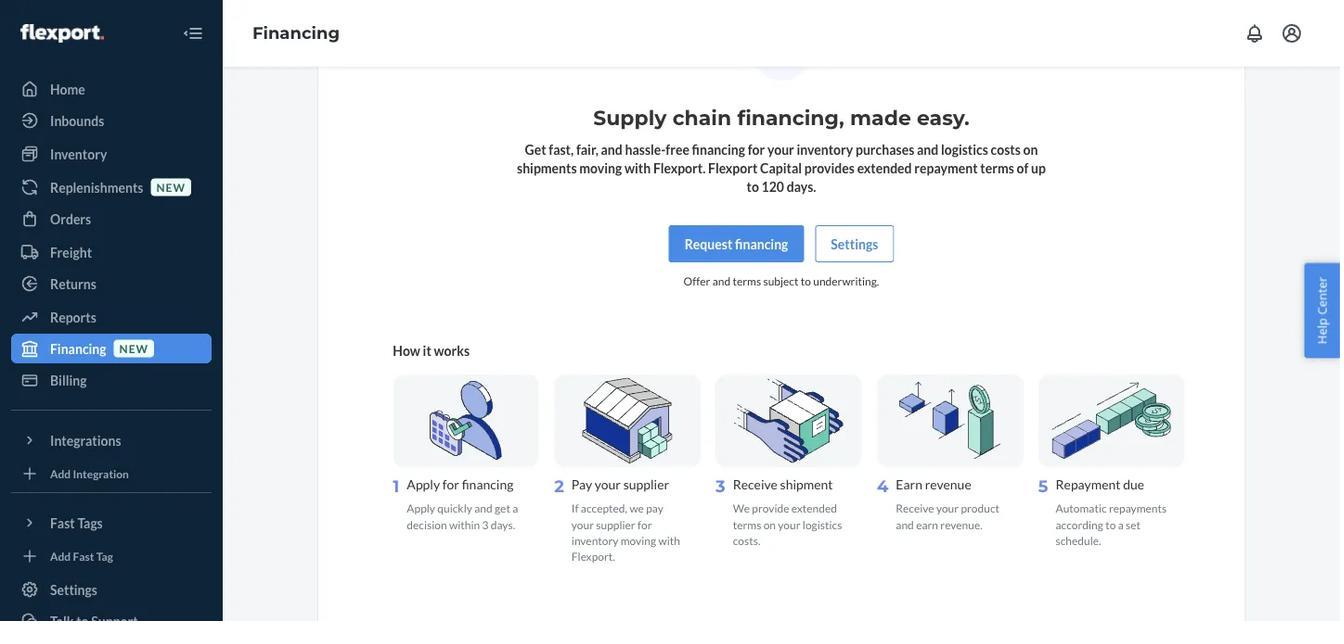 Task type: locate. For each thing, give the bounding box(es) containing it.
add fast tag link
[[11, 546, 212, 568]]

1 vertical spatial supplier
[[596, 518, 636, 532]]

tag
[[96, 550, 113, 563]]

shipment
[[780, 477, 833, 493]]

2 apply from the top
[[407, 502, 435, 516]]

terms
[[981, 160, 1014, 176], [733, 275, 761, 288], [733, 518, 762, 532]]

to right subject
[[801, 275, 811, 288]]

supplier
[[623, 477, 669, 493], [596, 518, 636, 532]]

add
[[50, 467, 71, 481], [50, 550, 71, 563]]

new
[[156, 180, 186, 194], [119, 342, 149, 355]]

fast left the tags
[[50, 516, 75, 531]]

and
[[601, 142, 623, 157], [917, 142, 939, 157], [713, 275, 731, 288], [475, 502, 493, 516], [896, 518, 914, 532]]

0 horizontal spatial flexport.
[[572, 550, 615, 564]]

receive your product and earn revenue.
[[896, 502, 1000, 532]]

and inside receive your product and earn revenue.
[[896, 518, 914, 532]]

inventory
[[50, 146, 107, 162]]

0 vertical spatial extended
[[857, 160, 912, 176]]

decision
[[407, 518, 447, 532]]

1 horizontal spatial financing
[[252, 23, 340, 43]]

terms left subject
[[733, 275, 761, 288]]

your down provide
[[778, 518, 801, 532]]

a right get
[[513, 502, 518, 516]]

0 vertical spatial settings
[[831, 236, 878, 252]]

costs.
[[733, 534, 761, 548]]

to left 120
[[747, 179, 759, 194]]

1 vertical spatial with
[[659, 534, 680, 548]]

help center button
[[1305, 263, 1340, 359]]

1 vertical spatial apply
[[407, 502, 435, 516]]

with inside if accepted, we pay your supplier for inventory moving with flexport.
[[659, 534, 680, 548]]

flexport. down free
[[653, 160, 706, 176]]

1 horizontal spatial a
[[1118, 518, 1124, 532]]

apply right "1"
[[407, 477, 440, 493]]

for up flexport
[[748, 142, 765, 157]]

1 add from the top
[[50, 467, 71, 481]]

extended
[[857, 160, 912, 176], [792, 502, 837, 516]]

inbounds
[[50, 113, 104, 129]]

0 vertical spatial add
[[50, 467, 71, 481]]

days. inside apply quickly and get a decision within 3 days.
[[491, 518, 515, 532]]

pay your supplier
[[572, 477, 669, 493]]

3
[[716, 477, 726, 497], [482, 518, 489, 532]]

and right offer
[[713, 275, 731, 288]]

days.
[[787, 179, 816, 194], [491, 518, 515, 532]]

days. down get
[[491, 518, 515, 532]]

1 vertical spatial moving
[[621, 534, 656, 548]]

due
[[1123, 477, 1145, 493]]

1 vertical spatial terms
[[733, 275, 761, 288]]

1 vertical spatial financing
[[50, 341, 106, 357]]

1 vertical spatial add
[[50, 550, 71, 563]]

0 horizontal spatial financing
[[50, 341, 106, 357]]

request financing
[[685, 236, 788, 252]]

0 horizontal spatial inventory
[[572, 534, 619, 548]]

a inside automatic repayments according to a set schedule.
[[1118, 518, 1124, 532]]

your
[[768, 142, 794, 157], [595, 477, 621, 493], [937, 502, 959, 516], [572, 518, 594, 532], [778, 518, 801, 532]]

help
[[1314, 318, 1331, 345]]

and inside apply quickly and get a decision within 3 days.
[[475, 502, 493, 516]]

0 vertical spatial financing
[[252, 23, 340, 43]]

1 vertical spatial settings
[[50, 583, 97, 598]]

0 vertical spatial flexport.
[[653, 160, 706, 176]]

logistics down shipment
[[803, 518, 842, 532]]

3 right within at left bottom
[[482, 518, 489, 532]]

new for replenishments
[[156, 180, 186, 194]]

flexport. down 'accepted,'
[[572, 550, 615, 564]]

extended inside get fast, fair, and hassle-free financing for your inventory purchases and logistics costs on shipments moving with flexport. flexport capital provides extended repayment terms of up to 120 days.
[[857, 160, 912, 176]]

on up the up
[[1023, 142, 1038, 157]]

0 horizontal spatial logistics
[[803, 518, 842, 532]]

0 vertical spatial to
[[747, 179, 759, 194]]

if accepted, we pay your supplier for inventory moving with flexport.
[[572, 502, 680, 564]]

days. inside get fast, fair, and hassle-free financing for your inventory purchases and logistics costs on shipments moving with flexport. flexport capital provides extended repayment terms of up to 120 days.
[[787, 179, 816, 194]]

1 horizontal spatial on
[[1023, 142, 1038, 157]]

settings down 'add fast tag'
[[50, 583, 97, 598]]

1 vertical spatial receive
[[896, 502, 934, 516]]

0 vertical spatial apply
[[407, 477, 440, 493]]

orders link
[[11, 204, 212, 234]]

1 horizontal spatial settings
[[831, 236, 878, 252]]

2 add from the top
[[50, 550, 71, 563]]

and up repayment
[[917, 142, 939, 157]]

home link
[[11, 74, 212, 104]]

your up revenue. at the bottom
[[937, 502, 959, 516]]

billing
[[50, 373, 87, 388]]

help center
[[1314, 277, 1331, 345]]

1 vertical spatial logistics
[[803, 518, 842, 532]]

a left set
[[1118, 518, 1124, 532]]

receive inside receive your product and earn revenue.
[[896, 502, 934, 516]]

inventory down 'accepted,'
[[572, 534, 619, 548]]

receive up "earn"
[[896, 502, 934, 516]]

0 horizontal spatial receive
[[733, 477, 778, 493]]

a inside apply quickly and get a decision within 3 days.
[[513, 502, 518, 516]]

1 vertical spatial on
[[764, 518, 776, 532]]

0 horizontal spatial settings
[[50, 583, 97, 598]]

1 horizontal spatial logistics
[[941, 142, 988, 157]]

1 horizontal spatial new
[[156, 180, 186, 194]]

to
[[747, 179, 759, 194], [801, 275, 811, 288], [1106, 518, 1116, 532]]

with
[[625, 160, 651, 176], [659, 534, 680, 548]]

0 horizontal spatial a
[[513, 502, 518, 516]]

pay
[[646, 502, 664, 516]]

your inside the we provide extended terms on your logistics costs.
[[778, 518, 801, 532]]

flexport
[[708, 160, 758, 176]]

terms up costs.
[[733, 518, 762, 532]]

2 horizontal spatial to
[[1106, 518, 1116, 532]]

logistics up repayment
[[941, 142, 988, 157]]

fast left tag
[[73, 550, 94, 563]]

moving inside get fast, fair, and hassle-free financing for your inventory purchases and logistics costs on shipments moving with flexport. flexport capital provides extended repayment terms of up to 120 days.
[[580, 160, 622, 176]]

inventory up provides
[[797, 142, 853, 157]]

1 horizontal spatial inventory
[[797, 142, 853, 157]]

2 vertical spatial terms
[[733, 518, 762, 532]]

1 horizontal spatial extended
[[857, 160, 912, 176]]

settings button
[[815, 226, 894, 263]]

1 vertical spatial new
[[119, 342, 149, 355]]

1 horizontal spatial flexport.
[[653, 160, 706, 176]]

1 vertical spatial financing
[[735, 236, 788, 252]]

fast,
[[549, 142, 574, 157]]

0 horizontal spatial 3
[[482, 518, 489, 532]]

extended down shipment
[[792, 502, 837, 516]]

financing inside button
[[735, 236, 788, 252]]

your down if
[[572, 518, 594, 532]]

apply for apply for financing
[[407, 477, 440, 493]]

1 apply from the top
[[407, 477, 440, 493]]

supplier up pay
[[623, 477, 669, 493]]

supplier inside if accepted, we pay your supplier for inventory moving with flexport.
[[596, 518, 636, 532]]

apply inside apply quickly and get a decision within 3 days.
[[407, 502, 435, 516]]

and right fair,
[[601, 142, 623, 157]]

moving inside if accepted, we pay your supplier for inventory moving with flexport.
[[621, 534, 656, 548]]

extended down purchases
[[857, 160, 912, 176]]

apply quickly and get a decision within 3 days.
[[407, 502, 518, 532]]

with down pay
[[659, 534, 680, 548]]

2 vertical spatial for
[[638, 518, 652, 532]]

financing
[[692, 142, 745, 157], [735, 236, 788, 252], [462, 477, 514, 493]]

integrations button
[[11, 426, 212, 456]]

up
[[1031, 160, 1046, 176]]

new up orders link on the top of the page
[[156, 180, 186, 194]]

on
[[1023, 142, 1038, 157], [764, 518, 776, 532]]

inventory
[[797, 142, 853, 157], [572, 534, 619, 548]]

0 horizontal spatial days.
[[491, 518, 515, 532]]

1 horizontal spatial receive
[[896, 502, 934, 516]]

set
[[1126, 518, 1141, 532]]

supplier down 'accepted,'
[[596, 518, 636, 532]]

0 horizontal spatial new
[[119, 342, 149, 355]]

0 vertical spatial receive
[[733, 477, 778, 493]]

a
[[513, 502, 518, 516], [1118, 518, 1124, 532]]

1 horizontal spatial with
[[659, 534, 680, 548]]

1 vertical spatial extended
[[792, 502, 837, 516]]

purchases
[[856, 142, 915, 157]]

financing
[[252, 23, 340, 43], [50, 341, 106, 357]]

for inside if accepted, we pay your supplier for inventory moving with flexport.
[[638, 518, 652, 532]]

0 vertical spatial a
[[513, 502, 518, 516]]

0 vertical spatial new
[[156, 180, 186, 194]]

for down we
[[638, 518, 652, 532]]

2 horizontal spatial for
[[748, 142, 765, 157]]

settings inside button
[[831, 236, 878, 252]]

close navigation image
[[182, 22, 204, 45]]

2 vertical spatial to
[[1106, 518, 1116, 532]]

0 vertical spatial financing
[[692, 142, 745, 157]]

1 vertical spatial inventory
[[572, 534, 619, 548]]

1 vertical spatial flexport.
[[572, 550, 615, 564]]

earn revenue
[[896, 477, 972, 493]]

to left set
[[1106, 518, 1116, 532]]

0 vertical spatial logistics
[[941, 142, 988, 157]]

provide
[[752, 502, 790, 516]]

with inside get fast, fair, and hassle-free financing for your inventory purchases and logistics costs on shipments moving with flexport. flexport capital provides extended repayment terms of up to 120 days.
[[625, 160, 651, 176]]

for up quickly
[[443, 477, 459, 493]]

terms down costs
[[981, 160, 1014, 176]]

new down reports link
[[119, 342, 149, 355]]

automatic
[[1056, 502, 1107, 516]]

with down hassle-
[[625, 160, 651, 176]]

0 horizontal spatial extended
[[792, 502, 837, 516]]

logistics
[[941, 142, 988, 157], [803, 518, 842, 532]]

we
[[630, 502, 644, 516]]

settings
[[831, 236, 878, 252], [50, 583, 97, 598]]

moving
[[580, 160, 622, 176], [621, 534, 656, 548]]

your up capital
[[768, 142, 794, 157]]

hassle-
[[625, 142, 666, 157]]

subject
[[763, 275, 799, 288]]

1 horizontal spatial days.
[[787, 179, 816, 194]]

1 vertical spatial to
[[801, 275, 811, 288]]

how it works
[[393, 343, 470, 359]]

add left integration
[[50, 467, 71, 481]]

flexport. inside if accepted, we pay your supplier for inventory moving with flexport.
[[572, 550, 615, 564]]

flexport.
[[653, 160, 706, 176], [572, 550, 615, 564]]

0 horizontal spatial for
[[443, 477, 459, 493]]

0 vertical spatial fast
[[50, 516, 75, 531]]

financing up get
[[462, 477, 514, 493]]

0 horizontal spatial to
[[747, 179, 759, 194]]

financing up subject
[[735, 236, 788, 252]]

0 vertical spatial moving
[[580, 160, 622, 176]]

schedule.
[[1056, 534, 1102, 548]]

on down provide
[[764, 518, 776, 532]]

0 vertical spatial for
[[748, 142, 765, 157]]

apply for apply quickly and get a decision within 3 days.
[[407, 502, 435, 516]]

fast
[[50, 516, 75, 531], [73, 550, 94, 563]]

1 vertical spatial for
[[443, 477, 459, 493]]

logistics inside get fast, fair, and hassle-free financing for your inventory purchases and logistics costs on shipments moving with flexport. flexport capital provides extended repayment terms of up to 120 days.
[[941, 142, 988, 157]]

days. down capital
[[787, 179, 816, 194]]

receive up we
[[733, 477, 778, 493]]

apply up decision
[[407, 502, 435, 516]]

supply chain financing, made easy.
[[593, 105, 970, 130]]

costs
[[991, 142, 1021, 157]]

1 vertical spatial a
[[1118, 518, 1124, 532]]

your inside if accepted, we pay your supplier for inventory moving with flexport.
[[572, 518, 594, 532]]

moving down fair,
[[580, 160, 622, 176]]

3 left receive shipment
[[716, 477, 726, 497]]

1 horizontal spatial to
[[801, 275, 811, 288]]

0 vertical spatial inventory
[[797, 142, 853, 157]]

1 horizontal spatial for
[[638, 518, 652, 532]]

0 vertical spatial with
[[625, 160, 651, 176]]

0 vertical spatial on
[[1023, 142, 1038, 157]]

on inside the we provide extended terms on your logistics costs.
[[764, 518, 776, 532]]

0 horizontal spatial on
[[764, 518, 776, 532]]

moving down we
[[621, 534, 656, 548]]

returns
[[50, 276, 96, 292]]

0 vertical spatial terms
[[981, 160, 1014, 176]]

1 vertical spatial 3
[[482, 518, 489, 532]]

for
[[748, 142, 765, 157], [443, 477, 459, 493], [638, 518, 652, 532]]

0 horizontal spatial with
[[625, 160, 651, 176]]

settings up underwriting.
[[831, 236, 878, 252]]

1 vertical spatial days.
[[491, 518, 515, 532]]

0 vertical spatial days.
[[787, 179, 816, 194]]

and left get
[[475, 502, 493, 516]]

offer and terms subject to underwriting.
[[684, 275, 879, 288]]

financing up flexport
[[692, 142, 745, 157]]

and left "earn"
[[896, 518, 914, 532]]

add down fast tags
[[50, 550, 71, 563]]

0 vertical spatial 3
[[716, 477, 726, 497]]

receive for receive your product and earn revenue.
[[896, 502, 934, 516]]



Task type: describe. For each thing, give the bounding box(es) containing it.
a for 1
[[513, 502, 518, 516]]

inventory link
[[11, 139, 212, 169]]

revenue
[[925, 477, 972, 493]]

financing inside get fast, fair, and hassle-free financing for your inventory purchases and logistics costs on shipments moving with flexport. flexport capital provides extended repayment terms of up to 120 days.
[[692, 142, 745, 157]]

get
[[495, 502, 510, 516]]

free
[[666, 142, 690, 157]]

terms inside the we provide extended terms on your logistics costs.
[[733, 518, 762, 532]]

integrations
[[50, 433, 121, 449]]

add integration
[[50, 467, 129, 481]]

on inside get fast, fair, and hassle-free financing for your inventory purchases and logistics costs on shipments moving with flexport. flexport capital provides extended repayment terms of up to 120 days.
[[1023, 142, 1038, 157]]

earn
[[916, 518, 939, 532]]

integration
[[73, 467, 129, 481]]

repayment due
[[1056, 477, 1145, 493]]

request financing button
[[669, 226, 804, 263]]

freight link
[[11, 238, 212, 267]]

fast inside dropdown button
[[50, 516, 75, 531]]

flexport logo image
[[20, 24, 104, 43]]

accepted,
[[581, 502, 628, 516]]

1 vertical spatial fast
[[73, 550, 94, 563]]

apply for financing
[[407, 477, 514, 493]]

financing,
[[737, 105, 845, 130]]

your inside get fast, fair, and hassle-free financing for your inventory purchases and logistics costs on shipments moving with flexport. flexport capital provides extended repayment terms of up to 120 days.
[[768, 142, 794, 157]]

replenishments
[[50, 180, 143, 195]]

home
[[50, 81, 85, 97]]

orders
[[50, 211, 91, 227]]

we provide extended terms on your logistics costs.
[[733, 502, 842, 548]]

to inside get fast, fair, and hassle-free financing for your inventory purchases and logistics costs on shipments moving with flexport. flexport capital provides extended repayment terms of up to 120 days.
[[747, 179, 759, 194]]

logistics inside the we provide extended terms on your logistics costs.
[[803, 518, 842, 532]]

add for add integration
[[50, 467, 71, 481]]

how
[[393, 343, 420, 359]]

get fast, fair, and hassle-free financing for your inventory purchases and logistics costs on shipments moving with flexport. flexport capital provides extended repayment terms of up to 120 days.
[[517, 142, 1046, 194]]

product
[[961, 502, 1000, 516]]

billing link
[[11, 366, 212, 395]]

add integration link
[[11, 463, 212, 485]]

terms inside get fast, fair, and hassle-free financing for your inventory purchases and logistics costs on shipments moving with flexport. flexport capital provides extended repayment terms of up to 120 days.
[[981, 160, 1014, 176]]

repayment
[[915, 160, 978, 176]]

underwriting.
[[813, 275, 879, 288]]

0 vertical spatial supplier
[[623, 477, 669, 493]]

capital
[[760, 160, 802, 176]]

request
[[685, 236, 733, 252]]

flexport. inside get fast, fair, and hassle-free financing for your inventory purchases and logistics costs on shipments moving with flexport. flexport capital provides extended repayment terms of up to 120 days.
[[653, 160, 706, 176]]

new for financing
[[119, 342, 149, 355]]

2 vertical spatial financing
[[462, 477, 514, 493]]

get
[[525, 142, 546, 157]]

open notifications image
[[1244, 22, 1266, 45]]

quickly
[[438, 502, 472, 516]]

4
[[877, 477, 889, 497]]

pay
[[572, 477, 592, 493]]

works
[[434, 343, 470, 359]]

provides
[[805, 160, 855, 176]]

to inside automatic repayments according to a set schedule.
[[1106, 518, 1116, 532]]

returns link
[[11, 269, 212, 299]]

2
[[554, 477, 564, 497]]

center
[[1314, 277, 1331, 315]]

financing link
[[252, 23, 340, 43]]

if
[[572, 502, 579, 516]]

tags
[[77, 516, 103, 531]]

your inside receive your product and earn revenue.
[[937, 502, 959, 516]]

earn
[[896, 477, 923, 493]]

1 horizontal spatial 3
[[716, 477, 726, 497]]

inventory inside get fast, fair, and hassle-free financing for your inventory purchases and logistics costs on shipments moving with flexport. flexport capital provides extended repayment terms of up to 120 days.
[[797, 142, 853, 157]]

chain
[[673, 105, 732, 130]]

inventory inside if accepted, we pay your supplier for inventory moving with flexport.
[[572, 534, 619, 548]]

extended inside the we provide extended terms on your logistics costs.
[[792, 502, 837, 516]]

fast tags
[[50, 516, 103, 531]]

settings link
[[11, 576, 212, 605]]

supply
[[593, 105, 667, 130]]

offer
[[684, 275, 710, 288]]

add for add fast tag
[[50, 550, 71, 563]]

fast tags button
[[11, 509, 212, 538]]

receive for receive shipment
[[733, 477, 778, 493]]

fair,
[[576, 142, 599, 157]]

reports link
[[11, 303, 212, 332]]

120
[[762, 179, 784, 194]]

inbounds link
[[11, 106, 212, 136]]

your up 'accepted,'
[[595, 477, 621, 493]]

1
[[393, 477, 399, 497]]

repayments
[[1109, 502, 1167, 516]]

of
[[1017, 160, 1029, 176]]

according
[[1056, 518, 1104, 532]]

we
[[733, 502, 750, 516]]

made
[[850, 105, 911, 130]]

automatic repayments according to a set schedule.
[[1056, 502, 1167, 548]]

repayment
[[1056, 477, 1121, 493]]

revenue.
[[941, 518, 983, 532]]

a for 5
[[1118, 518, 1124, 532]]

it
[[423, 343, 431, 359]]

freight
[[50, 245, 92, 260]]

receive shipment
[[733, 477, 833, 493]]

easy.
[[917, 105, 970, 130]]

within
[[449, 518, 480, 532]]

3 inside apply quickly and get a decision within 3 days.
[[482, 518, 489, 532]]

for inside get fast, fair, and hassle-free financing for your inventory purchases and logistics costs on shipments moving with flexport. flexport capital provides extended repayment terms of up to 120 days.
[[748, 142, 765, 157]]

open account menu image
[[1281, 22, 1303, 45]]

add fast tag
[[50, 550, 113, 563]]



Task type: vqa. For each thing, say whether or not it's contained in the screenshot.


